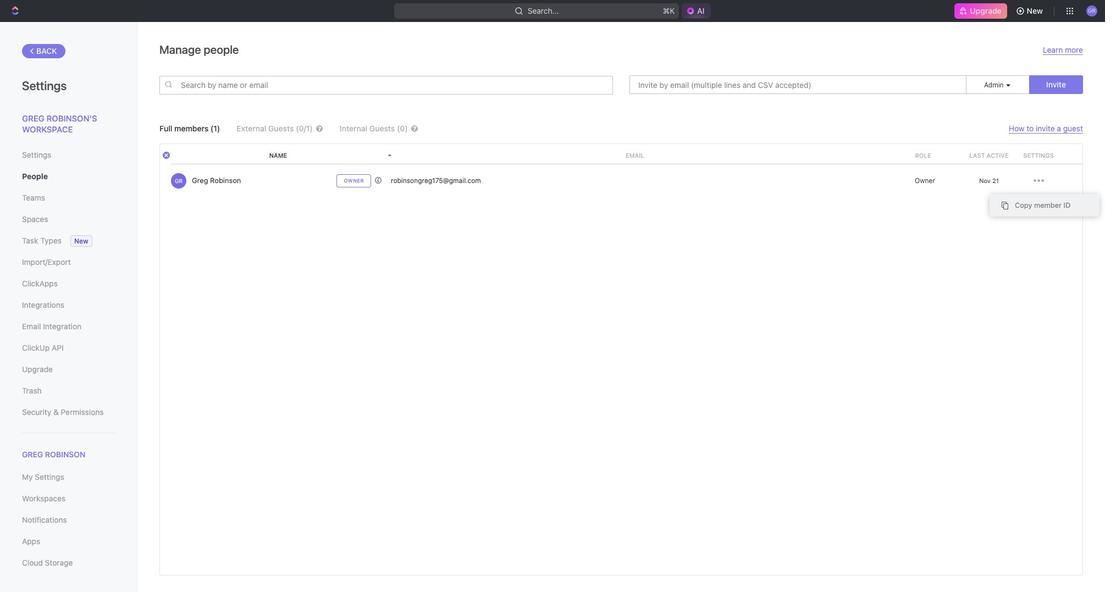 Task type: vqa. For each thing, say whether or not it's contained in the screenshot.
Teams at left
yes



Task type: locate. For each thing, give the bounding box(es) containing it.
greg up workspace
[[22, 113, 44, 123]]

to
[[1027, 124, 1035, 133]]

storage
[[45, 559, 73, 568]]

copy member id link
[[990, 194, 1100, 217]]

people
[[204, 43, 239, 56]]

email integration
[[22, 322, 81, 331]]

(1)
[[211, 124, 220, 133]]

greg robinson right gr
[[192, 176, 241, 185]]

member
[[1035, 201, 1062, 210]]

2 vertical spatial greg
[[22, 450, 43, 459]]

workspace
[[22, 124, 73, 134]]

0 horizontal spatial upgrade
[[22, 365, 53, 374]]

settings
[[22, 79, 67, 93], [22, 150, 51, 160], [35, 473, 64, 482]]

guest
[[1064, 124, 1084, 133]]

apps
[[22, 537, 40, 546]]

upgrade link left new button
[[955, 3, 1008, 19]]

upgrade
[[971, 6, 1002, 15], [22, 365, 53, 374]]

robinson
[[210, 176, 241, 185], [45, 450, 85, 459]]

robinsongreg175@gmail.com
[[391, 176, 481, 185]]

new
[[1028, 6, 1044, 15], [74, 237, 88, 245]]

learn
[[1044, 45, 1064, 54]]

0 horizontal spatial robinson
[[45, 450, 85, 459]]

0 vertical spatial new
[[1028, 6, 1044, 15]]

robinson right gr
[[210, 176, 241, 185]]

clickapps link
[[22, 275, 115, 293]]

settings up people
[[22, 150, 51, 160]]

0 vertical spatial upgrade
[[971, 6, 1002, 15]]

greg
[[22, 113, 44, 123], [192, 176, 208, 185], [22, 450, 43, 459]]

security & permissions link
[[22, 403, 115, 422]]

0 horizontal spatial greg robinson
[[22, 450, 85, 459]]

new button
[[1012, 2, 1050, 20]]

0 vertical spatial greg robinson
[[192, 176, 241, 185]]

1 vertical spatial upgrade
[[22, 365, 53, 374]]

robinson up my settings link
[[45, 450, 85, 459]]

Search by name or email text field
[[160, 76, 613, 94]]

trash link
[[22, 382, 115, 401]]

greg up 'my' at the bottom left of the page
[[22, 450, 43, 459]]

new up learn
[[1028, 6, 1044, 15]]

settings down back link
[[22, 79, 67, 93]]

upgrade link up trash link
[[22, 360, 115, 379]]

settings element
[[0, 22, 138, 593]]

notifications link
[[22, 511, 115, 530]]

apps link
[[22, 533, 115, 551]]

copy member id
[[1016, 201, 1071, 210]]

cloud storage link
[[22, 554, 115, 573]]

1 vertical spatial greg robinson
[[22, 450, 85, 459]]

settings right 'my' at the bottom left of the page
[[35, 473, 64, 482]]

gr
[[175, 177, 183, 184]]

1 vertical spatial robinson
[[45, 450, 85, 459]]

upgrade left new button
[[971, 6, 1002, 15]]

0 horizontal spatial upgrade link
[[22, 360, 115, 379]]

1 horizontal spatial robinson
[[210, 176, 241, 185]]

how to invite a guest
[[1009, 124, 1084, 133]]

settings link
[[22, 146, 115, 165]]

0 vertical spatial greg
[[22, 113, 44, 123]]

1 vertical spatial upgrade link
[[22, 360, 115, 379]]

how to invite a guest link
[[1009, 124, 1084, 134]]

upgrade inside 'settings' element
[[22, 365, 53, 374]]

types
[[40, 236, 62, 245]]

greg robinson up my settings
[[22, 450, 85, 459]]

new up import/export link
[[74, 237, 88, 245]]

⌘k
[[663, 6, 675, 15]]

manage people
[[160, 43, 239, 56]]

Invite by email (multiple lines and CSV accepted) text field
[[630, 75, 967, 94]]

greg robinson
[[192, 176, 241, 185], [22, 450, 85, 459]]

teams
[[22, 193, 45, 202]]

0 horizontal spatial new
[[74, 237, 88, 245]]

robinson inside 'settings' element
[[45, 450, 85, 459]]

security
[[22, 408, 51, 417]]

1 horizontal spatial greg robinson
[[192, 176, 241, 185]]

nov 21
[[980, 177, 1000, 184]]

import/export
[[22, 257, 71, 267]]

clickup
[[22, 343, 50, 353]]

greg right gr
[[192, 176, 208, 185]]

owner
[[344, 178, 364, 184]]

full members (1) button
[[160, 124, 220, 133]]

upgrade link
[[955, 3, 1008, 19], [22, 360, 115, 379]]

2 vertical spatial settings
[[35, 473, 64, 482]]

name
[[269, 152, 287, 159]]

upgrade down clickup
[[22, 365, 53, 374]]

full
[[160, 124, 172, 133]]

0 vertical spatial robinson
[[210, 176, 241, 185]]

0 vertical spatial upgrade link
[[955, 3, 1008, 19]]

people link
[[22, 167, 115, 186]]

1 horizontal spatial upgrade
[[971, 6, 1002, 15]]

spaces
[[22, 215, 48, 224]]

workspaces link
[[22, 490, 115, 508]]

cloud
[[22, 559, 43, 568]]

permissions
[[61, 408, 104, 417]]

invite
[[1037, 124, 1056, 133]]

1 vertical spatial new
[[74, 237, 88, 245]]

email integration link
[[22, 317, 115, 336]]

new inside 'settings' element
[[74, 237, 88, 245]]

1 horizontal spatial new
[[1028, 6, 1044, 15]]

people
[[22, 172, 48, 181]]



Task type: describe. For each thing, give the bounding box(es) containing it.
invite
[[1047, 80, 1067, 89]]

new inside button
[[1028, 6, 1044, 15]]

greg robinson inside 'settings' element
[[22, 450, 85, 459]]

my settings link
[[22, 468, 115, 487]]

how
[[1009, 124, 1025, 133]]

1 vertical spatial settings
[[22, 150, 51, 160]]

invite button
[[1030, 75, 1084, 94]]

1 horizontal spatial upgrade link
[[955, 3, 1008, 19]]

greg robinson's workspace
[[22, 113, 97, 134]]

nov
[[980, 177, 991, 184]]

learn more
[[1044, 45, 1084, 54]]

security & permissions
[[22, 408, 104, 417]]

&
[[53, 408, 59, 417]]

members
[[174, 124, 209, 133]]

email
[[22, 322, 41, 331]]

import/export link
[[22, 253, 115, 272]]

spaces link
[[22, 210, 115, 229]]

api
[[52, 343, 64, 353]]

my
[[22, 473, 33, 482]]

id
[[1064, 201, 1071, 210]]

task types
[[22, 236, 62, 245]]

manage
[[160, 43, 201, 56]]

back
[[36, 46, 57, 56]]

cloud storage
[[22, 559, 73, 568]]

search...
[[528, 6, 559, 15]]

copy
[[1016, 201, 1033, 210]]

more
[[1066, 45, 1084, 54]]

1 vertical spatial greg
[[192, 176, 208, 185]]

back link
[[22, 44, 65, 58]]

21
[[993, 177, 1000, 184]]

workspaces
[[22, 494, 66, 504]]

my settings
[[22, 473, 64, 482]]

greg inside greg robinson's workspace
[[22, 113, 44, 123]]

integrations
[[22, 300, 64, 310]]

notifications
[[22, 516, 67, 525]]

clickapps
[[22, 279, 58, 288]]

integrations link
[[22, 296, 115, 315]]

a
[[1058, 124, 1062, 133]]

teams link
[[22, 189, 115, 207]]

clickup api link
[[22, 339, 115, 358]]

clickup api
[[22, 343, 64, 353]]

full members (1)
[[160, 124, 220, 133]]

trash
[[22, 386, 42, 396]]

robinson's
[[47, 113, 97, 123]]

0 vertical spatial settings
[[22, 79, 67, 93]]

task
[[22, 236, 38, 245]]

integration
[[43, 322, 81, 331]]



